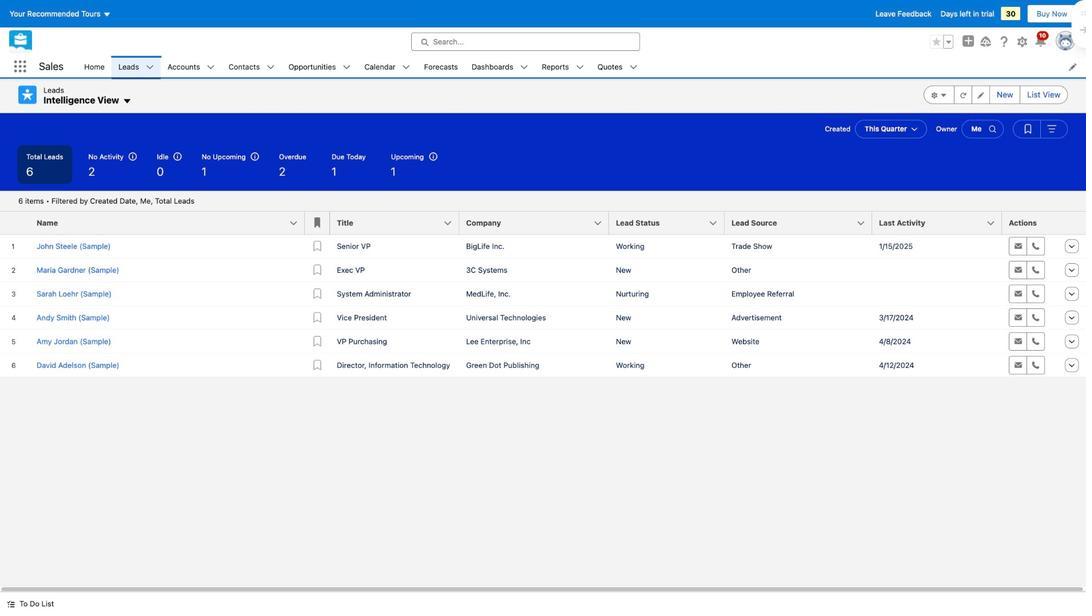 Task type: locate. For each thing, give the bounding box(es) containing it.
cell
[[873, 282, 1003, 306]]

3 text default image from the left
[[403, 63, 411, 71]]

4 list item from the left
[[282, 56, 358, 77]]

company column header
[[460, 211, 616, 235]]

6 list item from the left
[[465, 56, 535, 77]]

list
[[77, 56, 1087, 77]]

group
[[930, 35, 954, 48], [925, 86, 1069, 104], [1014, 120, 1069, 138]]

2 vertical spatial group
[[1014, 120, 1069, 138]]

1 list item from the left
[[112, 56, 161, 77]]

5 list item from the left
[[358, 56, 418, 77]]

lead status column header
[[609, 211, 732, 235]]

text default image
[[146, 63, 154, 71], [343, 63, 351, 71], [403, 63, 411, 71], [630, 63, 638, 71]]

action image
[[1060, 211, 1087, 234]]

list item
[[112, 56, 161, 77], [161, 56, 222, 77], [222, 56, 282, 77], [282, 56, 358, 77], [358, 56, 418, 77], [465, 56, 535, 77], [535, 56, 591, 77], [591, 56, 645, 77]]

2 text default image from the left
[[343, 63, 351, 71]]

status
[[18, 197, 195, 205]]

3 list item from the left
[[222, 56, 282, 77]]

7 list item from the left
[[535, 56, 591, 77]]

grid
[[0, 211, 1087, 378]]

1 text default image from the left
[[146, 63, 154, 71]]

text default image
[[207, 63, 215, 71], [267, 63, 275, 71], [520, 63, 528, 71], [576, 63, 584, 71], [123, 96, 132, 106], [7, 600, 15, 608]]



Task type: describe. For each thing, give the bounding box(es) containing it.
important column header
[[305, 211, 330, 235]]

title column header
[[330, 211, 466, 235]]

2 list item from the left
[[161, 56, 222, 77]]

1 vertical spatial group
[[925, 86, 1069, 104]]

name column header
[[30, 211, 312, 235]]

row number column header
[[0, 211, 30, 235]]

4 text default image from the left
[[630, 63, 638, 71]]

0 vertical spatial group
[[930, 35, 954, 48]]

actions column header
[[1003, 211, 1060, 235]]

action column header
[[1060, 211, 1087, 235]]

lead source column header
[[725, 211, 880, 235]]

key performance indicators group
[[0, 145, 1087, 191]]

row number image
[[0, 211, 30, 234]]

8 list item from the left
[[591, 56, 645, 77]]

last activity column header
[[873, 211, 1009, 235]]



Task type: vqa. For each thing, say whether or not it's contained in the screenshot.
'LIST'
yes



